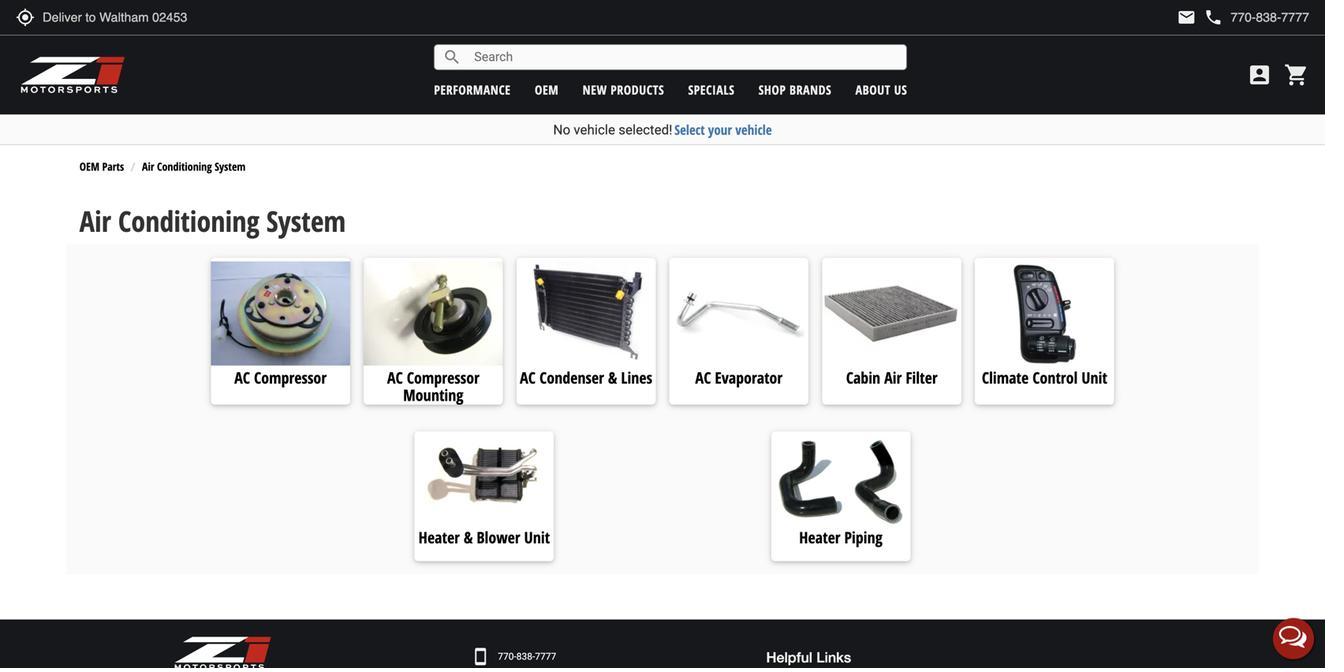 Task type: describe. For each thing, give the bounding box(es) containing it.
parts
[[102, 159, 124, 174]]

mail link
[[1178, 8, 1197, 27]]

1 vertical spatial air conditioning system
[[80, 202, 346, 240]]

selected!
[[619, 122, 673, 138]]

shopping_cart
[[1285, 62, 1310, 88]]

shop brands
[[759, 81, 832, 98]]

performance link
[[434, 81, 511, 98]]

ac condenser & lines
[[520, 367, 653, 389]]

about
[[856, 81, 891, 98]]

condenser
[[540, 367, 605, 389]]

1 horizontal spatial &
[[608, 367, 618, 389]]

helpful links
[[767, 649, 852, 666]]

770-838-7777 link
[[498, 650, 557, 664]]

climate control unit
[[982, 367, 1108, 389]]

smartphone
[[471, 647, 490, 666]]

your
[[709, 121, 733, 139]]

links
[[817, 649, 852, 666]]

1 vertical spatial conditioning
[[118, 202, 260, 240]]

7777
[[535, 651, 557, 662]]

filter
[[906, 367, 938, 389]]

oem for oem parts
[[80, 159, 100, 174]]

0 horizontal spatial unit
[[524, 527, 550, 549]]

air conditioning system link
[[142, 159, 246, 174]]

products
[[611, 81, 665, 98]]

no
[[554, 122, 571, 138]]

shopping_cart link
[[1281, 62, 1310, 88]]

0 vertical spatial system
[[215, 159, 246, 174]]

heater for heater piping
[[800, 527, 841, 549]]

us
[[895, 81, 908, 98]]

phone link
[[1205, 8, 1310, 27]]

vehicle inside the no vehicle selected! select your vehicle
[[574, 122, 616, 138]]

ac compressor
[[234, 367, 327, 389]]

cabin air filter link
[[823, 367, 962, 390]]

no vehicle selected! select your vehicle
[[554, 121, 772, 139]]

new products link
[[583, 81, 665, 98]]

ac for ac evaporator
[[696, 367, 712, 389]]

0 vertical spatial air conditioning system
[[142, 159, 246, 174]]

1 horizontal spatial air
[[142, 159, 154, 174]]

my_location
[[16, 8, 35, 27]]

cabin
[[847, 367, 881, 389]]

mounting
[[403, 384, 464, 406]]

climate control unit link
[[976, 367, 1115, 390]]

cabin air filter
[[847, 367, 938, 389]]

0 vertical spatial conditioning
[[157, 159, 212, 174]]

compressor for ac compressor
[[254, 367, 327, 389]]

heater piping link
[[772, 527, 911, 549]]

control
[[1033, 367, 1078, 389]]

blower
[[477, 527, 521, 549]]

specials link
[[689, 81, 735, 98]]

evaporator
[[715, 367, 783, 389]]

ac condenser & lines link
[[517, 367, 656, 390]]

838-
[[517, 651, 535, 662]]

oem link
[[535, 81, 559, 98]]

heater piping
[[800, 527, 883, 549]]

search
[[443, 48, 462, 67]]

phone
[[1205, 8, 1224, 27]]

1 vertical spatial air
[[80, 202, 111, 240]]

z1 company logo image
[[174, 636, 272, 669]]

1 horizontal spatial vehicle
[[736, 121, 772, 139]]



Task type: vqa. For each thing, say whether or not it's contained in the screenshot.
the top the System
yes



Task type: locate. For each thing, give the bounding box(es) containing it.
compressor for ac compressor mounting
[[407, 367, 480, 389]]

about us
[[856, 81, 908, 98]]

0 vertical spatial &
[[608, 367, 618, 389]]

performance
[[434, 81, 511, 98]]

compressor
[[254, 367, 327, 389], [407, 367, 480, 389]]

0 vertical spatial oem
[[535, 81, 559, 98]]

0 vertical spatial unit
[[1082, 367, 1108, 389]]

heater for heater & blower unit
[[419, 527, 460, 549]]

heater & blower unit link
[[415, 527, 554, 549]]

ac compressor mounting
[[387, 367, 480, 406]]

1 horizontal spatial system
[[267, 202, 346, 240]]

ac inside 'link'
[[696, 367, 712, 389]]

1 horizontal spatial compressor
[[407, 367, 480, 389]]

1 vertical spatial system
[[267, 202, 346, 240]]

system
[[215, 159, 246, 174], [267, 202, 346, 240]]

unit right the control
[[1082, 367, 1108, 389]]

0 horizontal spatial &
[[464, 527, 473, 549]]

shop
[[759, 81, 787, 98]]

ac compressor link
[[211, 367, 350, 390]]

0 horizontal spatial vehicle
[[574, 122, 616, 138]]

vehicle right your
[[736, 121, 772, 139]]

ac inside ac compressor mounting
[[387, 367, 403, 389]]

oem up no
[[535, 81, 559, 98]]

1 ac from the left
[[234, 367, 250, 389]]

climate
[[982, 367, 1029, 389]]

conditioning right parts
[[157, 159, 212, 174]]

select your vehicle link
[[675, 121, 772, 139]]

vehicle right no
[[574, 122, 616, 138]]

Search search field
[[462, 45, 907, 69]]

oem parts
[[80, 159, 124, 174]]

air
[[142, 159, 154, 174], [80, 202, 111, 240], [885, 367, 902, 389]]

unit right blower
[[524, 527, 550, 549]]

select
[[675, 121, 705, 139]]

z1 motorsports logo image
[[20, 55, 126, 95]]

2 horizontal spatial air
[[885, 367, 902, 389]]

compressor inside ac compressor mounting
[[407, 367, 480, 389]]

1 horizontal spatial oem
[[535, 81, 559, 98]]

shop brands link
[[759, 81, 832, 98]]

& left the lines
[[608, 367, 618, 389]]

helpful
[[767, 649, 813, 666]]

lines
[[621, 367, 653, 389]]

1 horizontal spatial unit
[[1082, 367, 1108, 389]]

0 horizontal spatial oem
[[80, 159, 100, 174]]

770-
[[498, 651, 517, 662]]

2 heater from the left
[[800, 527, 841, 549]]

oem
[[535, 81, 559, 98], [80, 159, 100, 174]]

mail
[[1178, 8, 1197, 27]]

ac for ac compressor
[[234, 367, 250, 389]]

air down oem parts
[[80, 202, 111, 240]]

0 vertical spatial air
[[142, 159, 154, 174]]

1 compressor from the left
[[254, 367, 327, 389]]

ac for ac compressor mounting
[[387, 367, 403, 389]]

smartphone 770-838-7777
[[471, 647, 557, 666]]

0 horizontal spatial system
[[215, 159, 246, 174]]

mail phone
[[1178, 8, 1224, 27]]

air conditioning system
[[142, 159, 246, 174], [80, 202, 346, 240]]

new products
[[583, 81, 665, 98]]

ac compressor mounting link
[[364, 367, 503, 406]]

conditioning
[[157, 159, 212, 174], [118, 202, 260, 240]]

1 vertical spatial unit
[[524, 527, 550, 549]]

air right parts
[[142, 159, 154, 174]]

heater left blower
[[419, 527, 460, 549]]

oem parts link
[[80, 159, 124, 174]]

piping
[[845, 527, 883, 549]]

oem left parts
[[80, 159, 100, 174]]

ac evaporator link
[[670, 367, 809, 390]]

air left filter
[[885, 367, 902, 389]]

new
[[583, 81, 607, 98]]

heater left piping
[[800, 527, 841, 549]]

&
[[608, 367, 618, 389], [464, 527, 473, 549]]

0 horizontal spatial heater
[[419, 527, 460, 549]]

1 vertical spatial &
[[464, 527, 473, 549]]

2 vertical spatial air
[[885, 367, 902, 389]]

4 ac from the left
[[696, 367, 712, 389]]

2 compressor from the left
[[407, 367, 480, 389]]

oem for oem
[[535, 81, 559, 98]]

specials
[[689, 81, 735, 98]]

air inside the cabin air filter link
[[885, 367, 902, 389]]

heater & blower unit
[[419, 527, 550, 549]]

2 ac from the left
[[387, 367, 403, 389]]

account_box link
[[1244, 62, 1277, 88]]

1 vertical spatial oem
[[80, 159, 100, 174]]

ac evaporator
[[696, 367, 783, 389]]

about us link
[[856, 81, 908, 98]]

conditioning down air conditioning system link on the left of the page
[[118, 202, 260, 240]]

1 horizontal spatial heater
[[800, 527, 841, 549]]

0 horizontal spatial compressor
[[254, 367, 327, 389]]

& left blower
[[464, 527, 473, 549]]

1 heater from the left
[[419, 527, 460, 549]]

3 ac from the left
[[520, 367, 536, 389]]

account_box
[[1248, 62, 1273, 88]]

unit
[[1082, 367, 1108, 389], [524, 527, 550, 549]]

ac
[[234, 367, 250, 389], [387, 367, 403, 389], [520, 367, 536, 389], [696, 367, 712, 389]]

0 horizontal spatial air
[[80, 202, 111, 240]]

ac for ac condenser & lines
[[520, 367, 536, 389]]

heater
[[419, 527, 460, 549], [800, 527, 841, 549]]

vehicle
[[736, 121, 772, 139], [574, 122, 616, 138]]

brands
[[790, 81, 832, 98]]



